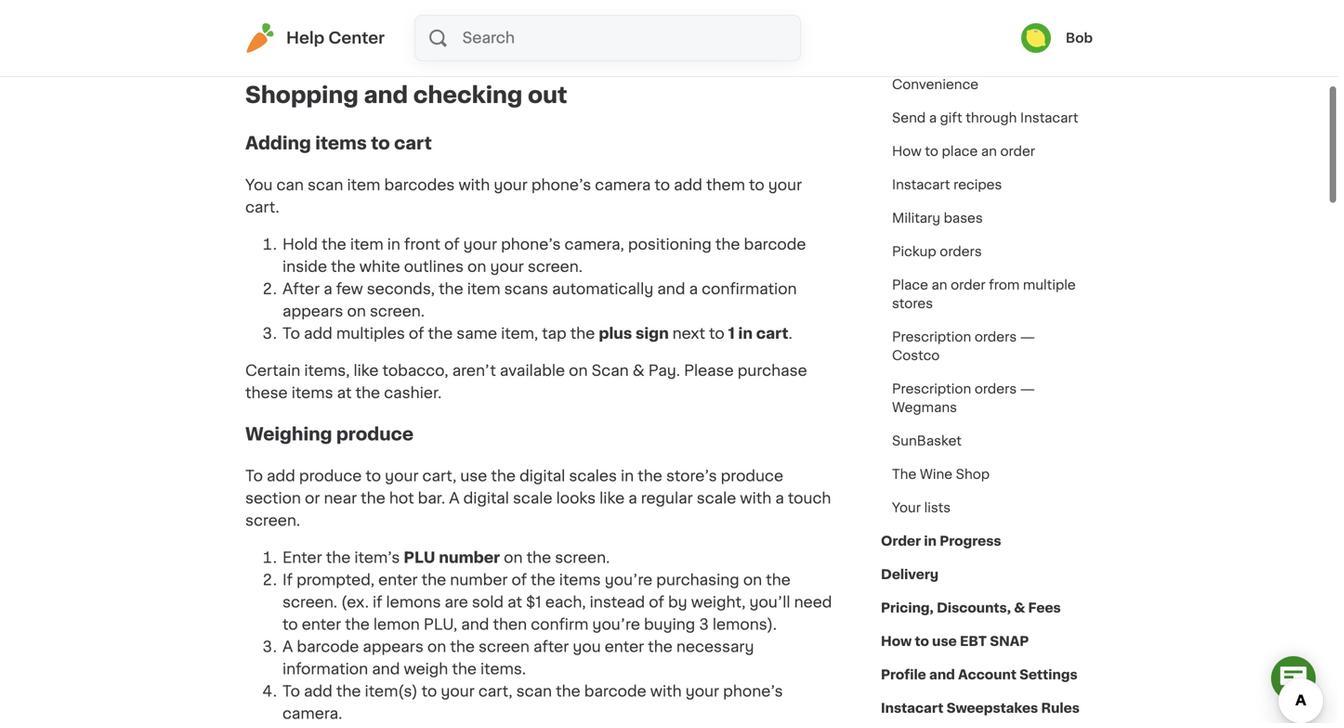 Task type: describe. For each thing, give the bounding box(es) containing it.
scan inside enter the item's plu number on the screen. if prompted, enter the number of the items you're purchasing on the screen. (ex. if lemons are sold at $1 each, instead of by weight, you'll need to enter the lemon plu, and then confirm you're buying 3 lemons). a barcode appears on the screen after you enter the necessary information and weigh the items. to add the item(s) to your cart, scan the barcode with your phone's camera.
[[516, 685, 552, 700]]

in up both
[[599, 0, 613, 12]]

you're inside the make sure to allow camera and location access in your phone's settings when setting up your account. scan & pay needs both in order to scan items and verify you're in the store.
[[291, 42, 339, 57]]

pay.
[[648, 364, 680, 379]]

instacart sweepstakes rules
[[881, 702, 1080, 715]]

0 vertical spatial number
[[439, 551, 500, 566]]

place
[[942, 145, 978, 158]]

store.
[[388, 42, 430, 57]]

in inside order in progress link
[[924, 535, 937, 548]]

produce down cashier.
[[336, 426, 413, 443]]

enter
[[282, 551, 322, 566]]

orders for prescription orders — wegmans
[[975, 383, 1017, 396]]

to right sure
[[326, 0, 341, 12]]

at inside certain items, like tobacco, aren't available on scan & pay. please purchase these items at the cashier.
[[337, 386, 352, 401]]

screen. down seconds,
[[370, 304, 425, 319]]

account
[[958, 669, 1016, 682]]

to up positioning on the top of page
[[655, 178, 670, 193]]

phone's inside enter the item's plu number on the screen. if prompted, enter the number of the items you're purchasing on the screen. (ex. if lemons are sold at $1 each, instead of by weight, you'll need to enter the lemon plu, and then confirm you're buying 3 lemons). a barcode appears on the screen after you enter the necessary information and weigh the items. to add the item(s) to your cart, scan the barcode with your phone's camera.
[[723, 685, 783, 700]]

through
[[966, 112, 1017, 125]]

to inside enter the item's plu number on the screen. if prompted, enter the number of the items you're purchasing on the screen. (ex. if lemons are sold at $1 each, instead of by weight, you'll need to enter the lemon plu, and then confirm you're buying 3 lemons). a barcode appears on the screen after you enter the necessary information and weigh the items. to add the item(s) to your cart, scan the barcode with your phone's camera.
[[282, 685, 300, 700]]

how to use ebt snap link
[[881, 625, 1029, 659]]

wine
[[920, 468, 952, 481]]

profile and account settings
[[881, 669, 1078, 682]]

need
[[794, 596, 832, 610]]

inside
[[282, 260, 327, 275]]

plu
[[404, 551, 435, 566]]

or
[[305, 492, 320, 506]]

Search search field
[[460, 16, 800, 60]]

instacart inside 'link'
[[1020, 112, 1078, 125]]

to down if
[[282, 618, 298, 633]]

— for prescription orders — costco
[[1020, 331, 1035, 344]]

cart, inside to add produce to your cart, use the digital scales in the store's produce section or near the hot bar. a digital scale looks like a regular scale with a touch screen.
[[422, 469, 456, 484]]

you
[[245, 178, 273, 193]]

information
[[282, 662, 368, 677]]

your up scans in the top of the page
[[490, 260, 524, 275]]

send a gift through instacart
[[892, 112, 1078, 125]]

a left touch
[[775, 492, 784, 506]]

screen. up each,
[[555, 551, 610, 566]]

screen. down if
[[282, 596, 337, 610]]

pay
[[488, 19, 516, 34]]

barcodes
[[384, 178, 455, 193]]

pricing, discounts, & fees link
[[881, 592, 1061, 625]]

in right help
[[343, 42, 356, 57]]

phone's inside hold the item in front of your phone's camera, positioning the barcode inside the white outlines on your screen. after a few seconds, the item scans automatically and a confirmation appears on screen. to add multiples of the same item, tap the plus sign next to 1 in cart .
[[501, 237, 561, 252]]

out
[[528, 84, 567, 107]]

prescription orders — costco
[[892, 331, 1035, 362]]

— for prescription orders — wegmans
[[1020, 383, 1035, 396]]

the wine shop
[[892, 468, 990, 481]]

sign
[[636, 327, 669, 341]]

of up tobacco,
[[409, 327, 424, 341]]

your lists link
[[881, 492, 962, 525]]

1
[[728, 327, 735, 341]]

plu,
[[424, 618, 457, 633]]

in right both
[[609, 19, 622, 34]]

screen. inside to add produce to your cart, use the digital scales in the store's produce section or near the hot bar. a digital scale looks like a regular scale with a touch screen.
[[245, 514, 300, 529]]

touch
[[788, 492, 831, 506]]

your up search search field
[[616, 0, 650, 12]]

prescription orders — costco link
[[881, 321, 1093, 373]]

sunbasket
[[892, 435, 962, 448]]

1 vertical spatial digital
[[463, 492, 509, 506]]

from
[[989, 279, 1020, 292]]

purchasing
[[656, 573, 739, 588]]

next
[[672, 327, 705, 341]]

on down plu,
[[427, 640, 446, 655]]

phone's inside the make sure to allow camera and location access in your phone's settings when setting up your account. scan & pay needs both in order to scan items and verify you're in the store.
[[654, 0, 714, 12]]

sure
[[289, 0, 322, 12]]

orders for prescription orders — costco
[[975, 331, 1017, 344]]

cart, inside enter the item's plu number on the screen. if prompted, enter the number of the items you're purchasing on the screen. (ex. if lemons are sold at $1 each, instead of by weight, you'll need to enter the lemon plu, and then confirm you're buying 3 lemons). a barcode appears on the screen after you enter the necessary information and weigh the items. to add the item(s) to your cart, scan the barcode with your phone's camera.
[[478, 685, 512, 700]]

camera inside the make sure to allow camera and location access in your phone's settings when setting up your account. scan & pay needs both in order to scan items and verify you're in the store.
[[387, 0, 443, 12]]

a inside 'link'
[[929, 112, 937, 125]]

camera,
[[565, 237, 624, 252]]

if
[[373, 596, 382, 610]]

$1
[[526, 596, 542, 610]]

scan inside the make sure to allow camera and location access in your phone's settings when setting up your account. scan & pay needs both in order to scan items and verify you're in the store.
[[431, 19, 469, 34]]

add inside enter the item's plu number on the screen. if prompted, enter the number of the items you're purchasing on the screen. (ex. if lemons are sold at $1 each, instead of by weight, you'll need to enter the lemon plu, and then confirm you're buying 3 lemons). a barcode appears on the screen after you enter the necessary information and weigh the items. to add the item(s) to your cart, scan the barcode with your phone's camera.
[[304, 685, 332, 700]]

allow
[[345, 0, 383, 12]]

with inside you can scan item barcodes with your phone's camera to add them to your cart.
[[458, 178, 490, 193]]

a inside to add produce to your cart, use the digital scales in the store's produce section or near the hot bar. a digital scale looks like a regular scale with a touch screen.
[[449, 492, 460, 506]]

a left regular
[[628, 492, 637, 506]]

like inside to add produce to your cart, use the digital scales in the store's produce section or near the hot bar. a digital scale looks like a regular scale with a touch screen.
[[599, 492, 625, 506]]

item(s)
[[365, 685, 418, 700]]

and inside hold the item in front of your phone's camera, positioning the barcode inside the white outlines on your screen. after a few seconds, the item scans automatically and a confirmation appears on screen. to add multiples of the same item, tap the plus sign next to 1 in cart .
[[657, 282, 685, 297]]

a up next
[[689, 282, 698, 297]]

weight,
[[691, 596, 746, 610]]

your lists
[[892, 502, 951, 515]]

white
[[359, 260, 400, 275]]

prompted,
[[296, 573, 374, 588]]

order in progress link
[[881, 525, 1001, 558]]

how to place an order link
[[881, 135, 1046, 168]]

weigh
[[404, 662, 448, 677]]

1 vertical spatial number
[[450, 573, 508, 588]]

bob
[[1066, 32, 1093, 45]]

items inside certain items, like tobacco, aren't available on scan & pay. please purchase these items at the cashier.
[[291, 386, 333, 401]]

to inside to add produce to your cart, use the digital scales in the store's produce section or near the hot bar. a digital scale looks like a regular scale with a touch screen.
[[366, 469, 381, 484]]

order inside place an order from multiple stores
[[951, 279, 986, 292]]

lemon
[[373, 618, 420, 633]]

store's
[[666, 469, 717, 484]]

scan inside the make sure to allow camera and location access in your phone's settings when setting up your account. scan & pay needs both in order to scan items and verify you're in the store.
[[688, 19, 724, 34]]

pricing,
[[881, 602, 934, 615]]

2 horizontal spatial enter
[[605, 640, 644, 655]]

instacart for recipes
[[892, 178, 950, 191]]

on down the few
[[347, 304, 366, 319]]

bob link
[[1021, 23, 1093, 53]]

0 horizontal spatial barcode
[[297, 640, 359, 655]]

to inside hold the item in front of your phone's camera, positioning the barcode inside the white outlines on your screen. after a few seconds, the item scans automatically and a confirmation appears on screen. to add multiples of the same item, tap the plus sign next to 1 in cart .
[[709, 327, 724, 341]]

costco
[[892, 349, 940, 362]]

instacart recipes
[[892, 178, 1002, 191]]

and down store.
[[364, 84, 408, 107]]

2 vertical spatial barcode
[[584, 685, 646, 700]]

discounts,
[[937, 602, 1011, 615]]

cart inside hold the item in front of your phone's camera, positioning the barcode inside the white outlines on your screen. after a few seconds, the item scans automatically and a confirmation appears on screen. to add multiples of the same item, tap the plus sign next to 1 in cart .
[[756, 327, 788, 341]]

your down necessary
[[685, 685, 719, 700]]

the wine shop link
[[881, 458, 1001, 492]]

military bases link
[[881, 202, 994, 235]]

needs
[[520, 19, 566, 34]]

how to use ebt snap
[[881, 636, 1029, 649]]

bases
[[944, 212, 983, 225]]

military bases
[[892, 212, 983, 225]]

item inside you can scan item barcodes with your phone's camera to add them to your cart.
[[347, 178, 380, 193]]

hold the item in front of your phone's camera, positioning the barcode inside the white outlines on your screen. after a few seconds, the item scans automatically and a confirmation appears on screen. to add multiples of the same item, tap the plus sign next to 1 in cart .
[[282, 237, 806, 341]]

of left the by
[[649, 596, 664, 610]]

few
[[336, 282, 363, 297]]

items inside the make sure to allow camera and location access in your phone's settings when setting up your account. scan & pay needs both in order to scan items and verify you're in the store.
[[728, 19, 770, 34]]

to left place on the top
[[925, 145, 938, 158]]

order inside how to place an order link
[[1000, 145, 1035, 158]]

instacart image
[[245, 23, 275, 53]]

0 horizontal spatial cart
[[394, 135, 432, 152]]

ebt
[[960, 636, 987, 649]]

produce right store's
[[721, 469, 783, 484]]

your up outlines
[[463, 237, 497, 252]]

to inside hold the item in front of your phone's camera, positioning the barcode inside the white outlines on your screen. after a few seconds, the item scans automatically and a confirmation appears on screen. to add multiples of the same item, tap the plus sign next to 1 in cart .
[[282, 327, 300, 341]]

order inside the make sure to allow camera and location access in your phone's settings when setting up your account. scan & pay needs both in order to scan items and verify you're in the store.
[[626, 19, 665, 34]]

produce up near
[[299, 469, 362, 484]]

order in progress
[[881, 535, 1001, 548]]

instacart for sweepstakes
[[881, 702, 944, 715]]

profile and account settings link
[[881, 659, 1078, 692]]

to down pricing,
[[915, 636, 929, 649]]

recipes
[[953, 178, 1002, 191]]

scan inside certain items, like tobacco, aren't available on scan & pay. please purchase these items at the cashier.
[[592, 364, 629, 379]]

to right both
[[669, 19, 685, 34]]

2 scale from the left
[[697, 492, 736, 506]]

help center
[[286, 30, 385, 46]]

of up outlines
[[444, 237, 460, 252]]

prescription for costco
[[892, 331, 971, 344]]

setting
[[245, 19, 298, 34]]

items inside enter the item's plu number on the screen. if prompted, enter the number of the items you're purchasing on the screen. (ex. if lemons are sold at $1 each, instead of by weight, you'll need to enter the lemon plu, and then confirm you're buying 3 lemons). a barcode appears on the screen after you enter the necessary information and weigh the items. to add the item(s) to your cart, scan the barcode with your phone's camera.
[[559, 573, 601, 588]]

sold
[[472, 596, 504, 610]]

to inside to add produce to your cart, use the digital scales in the store's produce section or near the hot bar. a digital scale looks like a regular scale with a touch screen.
[[245, 469, 263, 484]]

barcode inside hold the item in front of your phone's camera, positioning the barcode inside the white outlines on your screen. after a few seconds, the item scans automatically and a confirmation appears on screen. to add multiples of the same item, tap the plus sign next to 1 in cart .
[[744, 237, 806, 252]]

same
[[456, 327, 497, 341]]

with inside enter the item's plu number on the screen. if prompted, enter the number of the items you're purchasing on the screen. (ex. if lemons are sold at $1 each, instead of by weight, you'll need to enter the lemon plu, and then confirm you're buying 3 lemons). a barcode appears on the screen after you enter the necessary information and weigh the items. to add the item(s) to your cart, scan the barcode with your phone's camera.
[[650, 685, 682, 700]]

screen. up scans in the top of the page
[[528, 260, 583, 275]]

your inside to add produce to your cart, use the digital scales in the store's produce section or near the hot bar. a digital scale looks like a regular scale with a touch screen.
[[385, 469, 419, 484]]

confirm
[[531, 618, 588, 633]]

then
[[493, 618, 527, 633]]

2 vertical spatial you're
[[592, 618, 640, 633]]

military
[[892, 212, 940, 225]]

in inside to add produce to your cart, use the digital scales in the store's produce section or near the hot bar. a digital scale looks like a regular scale with a touch screen.
[[621, 469, 634, 484]]

add inside you can scan item barcodes with your phone's camera to add them to your cart.
[[674, 178, 702, 193]]

in up white
[[387, 237, 400, 252]]

access
[[542, 0, 596, 12]]

orders for pickup orders
[[940, 245, 982, 258]]

to down shopping and checking out
[[371, 135, 390, 152]]



Task type: locate. For each thing, give the bounding box(es) containing it.
camera up 'camera,'
[[595, 178, 651, 193]]

1 vertical spatial how
[[881, 636, 912, 649]]

pricing, discounts, & fees
[[881, 602, 1061, 615]]

prescription up costco
[[892, 331, 971, 344]]

0 horizontal spatial &
[[472, 19, 484, 34]]

you're down instead
[[592, 618, 640, 633]]

enter down the (ex.
[[302, 618, 341, 633]]

wegmans
[[892, 401, 957, 414]]

help center link
[[245, 23, 385, 53]]

and down how to use ebt snap link
[[929, 669, 955, 682]]

2 horizontal spatial with
[[740, 492, 771, 506]]

orders down prescription orders — costco link
[[975, 383, 1017, 396]]

and down when
[[773, 19, 801, 34]]

1 vertical spatial at
[[507, 596, 522, 610]]

your right them
[[768, 178, 802, 193]]

1 vertical spatial with
[[740, 492, 771, 506]]

to up certain
[[282, 327, 300, 341]]

1 vertical spatial you're
[[605, 573, 652, 588]]

orders inside prescription orders — costco
[[975, 331, 1017, 344]]

0 vertical spatial —
[[1020, 331, 1035, 344]]

pickup
[[892, 245, 936, 258]]

on right outlines
[[467, 260, 486, 275]]

instacart sweepstakes rules link
[[881, 692, 1080, 724]]

0 vertical spatial scan
[[688, 19, 724, 34]]

pickup orders
[[892, 245, 982, 258]]

1 scale from the left
[[513, 492, 552, 506]]

camera up account.
[[387, 0, 443, 12]]

multiple
[[1023, 279, 1076, 292]]

by
[[668, 596, 687, 610]]

on inside certain items, like tobacco, aren't available on scan & pay. please purchase these items at the cashier.
[[569, 364, 588, 379]]

item left scans in the top of the page
[[467, 282, 500, 297]]

produce
[[336, 426, 413, 443], [299, 469, 362, 484], [721, 469, 783, 484]]

in right 1
[[738, 327, 753, 341]]

1 vertical spatial —
[[1020, 383, 1035, 396]]

scan left pay
[[431, 19, 469, 34]]

scale
[[513, 492, 552, 506], [697, 492, 736, 506]]

adding
[[245, 135, 311, 152]]

0 horizontal spatial a
[[282, 640, 293, 655]]

1 vertical spatial cart,
[[478, 685, 512, 700]]

item
[[347, 178, 380, 193], [350, 237, 383, 252], [467, 282, 500, 297]]

positioning
[[628, 237, 712, 252]]

plus
[[599, 327, 632, 341]]

when
[[782, 0, 822, 12]]

2 horizontal spatial &
[[1014, 602, 1025, 615]]

0 horizontal spatial cart,
[[422, 469, 456, 484]]

certain
[[245, 364, 300, 379]]

1 vertical spatial like
[[599, 492, 625, 506]]

0 vertical spatial at
[[337, 386, 352, 401]]

cart up purchase
[[756, 327, 788, 341]]

1 vertical spatial prescription
[[892, 383, 971, 396]]

0 vertical spatial camera
[[387, 0, 443, 12]]

instead
[[590, 596, 645, 610]]

how
[[892, 145, 922, 158], [881, 636, 912, 649]]

to left 1
[[709, 327, 724, 341]]

on down to add produce to your cart, use the digital scales in the store's produce section or near the hot bar. a digital scale looks like a regular scale with a touch screen.
[[504, 551, 523, 566]]

both
[[570, 19, 605, 34]]

2 vertical spatial item
[[467, 282, 500, 297]]

and left location at the top left of the page
[[446, 0, 475, 12]]

a up information on the left
[[282, 640, 293, 655]]

barcode down you on the bottom of the page
[[584, 685, 646, 700]]

if
[[282, 573, 293, 588]]

1 vertical spatial barcode
[[297, 640, 359, 655]]

a right bar.
[[449, 492, 460, 506]]

add inside hold the item in front of your phone's camera, positioning the barcode inside the white outlines on your screen. after a few seconds, the item scans automatically and a confirmation appears on screen. to add multiples of the same item, tap the plus sign next to 1 in cart .
[[304, 327, 332, 341]]

1 vertical spatial &
[[633, 364, 645, 379]]

sunbasket link
[[881, 425, 973, 458]]

0 vertical spatial orders
[[940, 245, 982, 258]]

lemons
[[386, 596, 441, 610]]

a left the few
[[324, 282, 332, 297]]

1 horizontal spatial an
[[981, 145, 997, 158]]

2 vertical spatial to
[[282, 685, 300, 700]]

with down necessary
[[650, 685, 682, 700]]

you're
[[291, 42, 339, 57], [605, 573, 652, 588], [592, 618, 640, 633]]

cart.
[[245, 200, 279, 215]]

an right place on the top
[[981, 145, 997, 158]]

1 vertical spatial enter
[[302, 618, 341, 633]]

items down settings
[[728, 19, 770, 34]]

the inside certain items, like tobacco, aren't available on scan & pay. please purchase these items at the cashier.
[[355, 386, 380, 401]]

near
[[324, 492, 357, 506]]

2 horizontal spatial order
[[1000, 145, 1035, 158]]

scale left looks
[[513, 492, 552, 506]]

an inside place an order from multiple stores
[[931, 279, 947, 292]]

please
[[684, 364, 734, 379]]

0 vertical spatial scan
[[431, 19, 469, 34]]

instacart down profile
[[881, 702, 944, 715]]

of up $1
[[512, 573, 527, 588]]

0 horizontal spatial an
[[931, 279, 947, 292]]

your right barcodes
[[494, 178, 528, 193]]

number up the are
[[439, 551, 500, 566]]

1 vertical spatial use
[[932, 636, 957, 649]]

checking
[[413, 84, 523, 107]]

2 horizontal spatial barcode
[[744, 237, 806, 252]]

order left from
[[951, 279, 986, 292]]

item,
[[501, 327, 538, 341]]

your down weigh
[[441, 685, 475, 700]]

add up camera.
[[304, 685, 332, 700]]

account.
[[362, 19, 428, 34]]

order
[[626, 19, 665, 34], [1000, 145, 1035, 158], [951, 279, 986, 292]]

0 horizontal spatial appears
[[282, 304, 343, 319]]

prescription inside prescription orders — costco
[[892, 331, 971, 344]]

and down positioning on the top of page
[[657, 282, 685, 297]]

1 vertical spatial an
[[931, 279, 947, 292]]

screen. down section
[[245, 514, 300, 529]]

shopping and checking out
[[245, 84, 567, 107]]

1 horizontal spatial order
[[951, 279, 986, 292]]

2 vertical spatial enter
[[605, 640, 644, 655]]

cashier.
[[384, 386, 442, 401]]

instacart up military
[[892, 178, 950, 191]]

these
[[245, 386, 288, 401]]

barcode up information on the left
[[297, 640, 359, 655]]

scan down plus
[[592, 364, 629, 379]]

at
[[337, 386, 352, 401], [507, 596, 522, 610]]

to add produce to your cart, use the digital scales in the store's produce section or near the hot bar. a digital scale looks like a regular scale with a touch screen.
[[245, 469, 831, 529]]

0 vertical spatial with
[[458, 178, 490, 193]]

center
[[328, 30, 385, 46]]

the
[[360, 42, 384, 57], [322, 237, 346, 252], [715, 237, 740, 252], [331, 260, 356, 275], [439, 282, 463, 297], [428, 327, 453, 341], [570, 327, 595, 341], [355, 386, 380, 401], [491, 469, 516, 484], [638, 469, 662, 484], [361, 492, 385, 506], [326, 551, 351, 566], [526, 551, 551, 566], [421, 573, 446, 588], [531, 573, 555, 588], [766, 573, 791, 588], [345, 618, 370, 633], [450, 640, 475, 655], [648, 640, 673, 655], [452, 662, 477, 677], [336, 685, 361, 700], [556, 685, 580, 700]]

items down items, at bottom left
[[291, 386, 333, 401]]

and up item(s)
[[372, 662, 400, 677]]

1 horizontal spatial cart
[[756, 327, 788, 341]]

1 horizontal spatial scan
[[516, 685, 552, 700]]

0 vertical spatial barcode
[[744, 237, 806, 252]]

bar.
[[418, 492, 445, 506]]

scale down store's
[[697, 492, 736, 506]]

1 horizontal spatial like
[[599, 492, 625, 506]]

number up sold
[[450, 573, 508, 588]]

& left pay.
[[633, 364, 645, 379]]

2 vertical spatial scan
[[516, 685, 552, 700]]

1 vertical spatial a
[[282, 640, 293, 655]]

1 horizontal spatial at
[[507, 596, 522, 610]]

2 vertical spatial orders
[[975, 383, 1017, 396]]

0 vertical spatial digital
[[519, 469, 565, 484]]

how down send
[[892, 145, 922, 158]]

outlines
[[404, 260, 464, 275]]

(ex.
[[341, 596, 369, 610]]

1 horizontal spatial enter
[[378, 573, 418, 588]]

fees
[[1028, 602, 1061, 615]]

1 horizontal spatial with
[[650, 685, 682, 700]]

0 vertical spatial to
[[282, 327, 300, 341]]

appears down after on the top of the page
[[282, 304, 343, 319]]

orders down place an order from multiple stores link
[[975, 331, 1017, 344]]

1 horizontal spatial scan
[[592, 364, 629, 379]]

a left gift
[[929, 112, 937, 125]]

0 vertical spatial &
[[472, 19, 484, 34]]

at inside enter the item's plu number on the screen. if prompted, enter the number of the items you're purchasing on the screen. (ex. if lemons are sold at $1 each, instead of by weight, you'll need to enter the lemon plu, and then confirm you're buying 3 lemons). a barcode appears on the screen after you enter the necessary information and weigh the items. to add the item(s) to your cart, scan the barcode with your phone's camera.
[[507, 596, 522, 610]]

0 vertical spatial how
[[892, 145, 922, 158]]

0 vertical spatial like
[[354, 364, 379, 379]]

help
[[286, 30, 325, 46]]

0 horizontal spatial scan
[[431, 19, 469, 34]]

digital right bar.
[[463, 492, 509, 506]]

.
[[788, 327, 792, 341]]

camera inside you can scan item barcodes with your phone's camera to add them to your cart.
[[595, 178, 651, 193]]

appears inside hold the item in front of your phone's camera, positioning the barcode inside the white outlines on your screen. after a few seconds, the item scans automatically and a confirmation appears on screen. to add multiples of the same item, tap the plus sign next to 1 in cart .
[[282, 304, 343, 319]]

0 vertical spatial cart,
[[422, 469, 456, 484]]

1 vertical spatial camera
[[595, 178, 651, 193]]

1 horizontal spatial camera
[[595, 178, 651, 193]]

2 — from the top
[[1020, 383, 1035, 396]]

settings
[[1020, 669, 1078, 682]]

orders inside prescription orders — wegmans
[[975, 383, 1017, 396]]

& left pay
[[472, 19, 484, 34]]

each,
[[545, 596, 586, 610]]

your up "hot"
[[385, 469, 419, 484]]

0 vertical spatial use
[[460, 469, 487, 484]]

how for how to place an order
[[892, 145, 922, 158]]

2 horizontal spatial scan
[[688, 19, 724, 34]]

2 prescription from the top
[[892, 383, 971, 396]]

section
[[245, 492, 301, 506]]

0 vertical spatial prescription
[[892, 331, 971, 344]]

appears
[[282, 304, 343, 319], [363, 640, 424, 655]]

profile
[[881, 669, 926, 682]]

confirmation
[[702, 282, 797, 297]]

0 vertical spatial appears
[[282, 304, 343, 319]]

0 horizontal spatial like
[[354, 364, 379, 379]]

0 horizontal spatial at
[[337, 386, 352, 401]]

in right "order"
[[924, 535, 937, 548]]

cart,
[[422, 469, 456, 484], [478, 685, 512, 700]]

0 vertical spatial item
[[347, 178, 380, 193]]

0 vertical spatial cart
[[394, 135, 432, 152]]

send a gift through instacart link
[[881, 101, 1090, 135]]

0 vertical spatial an
[[981, 145, 997, 158]]

1 vertical spatial to
[[245, 469, 263, 484]]

phone's up 'camera,'
[[531, 178, 591, 193]]

cart, down items.
[[478, 685, 512, 700]]

make
[[245, 0, 286, 12]]

order down through
[[1000, 145, 1035, 158]]

purchase
[[738, 364, 807, 379]]

like inside certain items, like tobacco, aren't available on scan & pay. please purchase these items at the cashier.
[[354, 364, 379, 379]]

add inside to add produce to your cart, use the digital scales in the store's produce section or near the hot bar. a digital scale looks like a regular scale with a touch screen.
[[267, 469, 295, 484]]

in right scales
[[621, 469, 634, 484]]

appears down "lemon"
[[363, 640, 424, 655]]

how up profile
[[881, 636, 912, 649]]

to up camera.
[[282, 685, 300, 700]]

— inside prescription orders — wegmans
[[1020, 383, 1035, 396]]

prescription inside prescription orders — wegmans
[[892, 383, 971, 396]]

rules
[[1041, 702, 1080, 715]]

item's
[[354, 551, 400, 566]]

1 horizontal spatial appears
[[363, 640, 424, 655]]

0 vertical spatial you're
[[291, 42, 339, 57]]

1 horizontal spatial digital
[[519, 469, 565, 484]]

1 vertical spatial order
[[1000, 145, 1035, 158]]

1 vertical spatial appears
[[363, 640, 424, 655]]

at down items, at bottom left
[[337, 386, 352, 401]]

them
[[706, 178, 745, 193]]

cart up barcodes
[[394, 135, 432, 152]]

& inside the make sure to allow camera and location access in your phone's settings when setting up your account. scan & pay needs both in order to scan items and verify you're in the store.
[[472, 19, 484, 34]]

a inside enter the item's plu number on the screen. if prompted, enter the number of the items you're purchasing on the screen. (ex. if lemons are sold at $1 each, instead of by weight, you'll need to enter the lemon plu, and then confirm you're buying 3 lemons). a barcode appears on the screen after you enter the necessary information and weigh the items. to add the item(s) to your cart, scan the barcode with your phone's camera.
[[282, 640, 293, 655]]

you're down up
[[291, 42, 339, 57]]

scan inside you can scan item barcodes with your phone's camera to add them to your cart.
[[308, 178, 343, 193]]

on right the available
[[569, 364, 588, 379]]

like down scales
[[599, 492, 625, 506]]

0 horizontal spatial order
[[626, 19, 665, 34]]

tobacco,
[[382, 364, 448, 379]]

with inside to add produce to your cart, use the digital scales in the store's produce section or near the hot bar. a digital scale looks like a regular scale with a touch screen.
[[740, 492, 771, 506]]

1 vertical spatial cart
[[756, 327, 788, 341]]

at left $1
[[507, 596, 522, 610]]

— inside prescription orders — costco
[[1020, 331, 1035, 344]]

1 vertical spatial item
[[350, 237, 383, 252]]

1 vertical spatial instacart
[[892, 178, 950, 191]]

1 horizontal spatial cart,
[[478, 685, 512, 700]]

1 — from the top
[[1020, 331, 1035, 344]]

an right place
[[931, 279, 947, 292]]

1 vertical spatial orders
[[975, 331, 1017, 344]]

0 horizontal spatial camera
[[387, 0, 443, 12]]

tap
[[542, 327, 566, 341]]

& left fees
[[1014, 602, 1025, 615]]

prescription up wegmans
[[892, 383, 971, 396]]

0 horizontal spatial scale
[[513, 492, 552, 506]]

to down weigh
[[422, 685, 437, 700]]

to up section
[[245, 469, 263, 484]]

weighing
[[245, 426, 332, 443]]

orders inside pickup orders link
[[940, 245, 982, 258]]

items down the shopping
[[315, 135, 367, 152]]

user avatar image
[[1021, 23, 1051, 53]]

place an order from multiple stores link
[[881, 269, 1093, 321]]

a
[[449, 492, 460, 506], [282, 640, 293, 655]]

settings
[[718, 0, 778, 12]]

1 horizontal spatial a
[[449, 492, 460, 506]]

1 horizontal spatial barcode
[[584, 685, 646, 700]]

enter up lemons at the left bottom
[[378, 573, 418, 588]]

2 vertical spatial instacart
[[881, 702, 944, 715]]

to right them
[[749, 178, 764, 193]]

0 vertical spatial enter
[[378, 573, 418, 588]]

2 vertical spatial order
[[951, 279, 986, 292]]

the
[[892, 468, 916, 481]]

add left them
[[674, 178, 702, 193]]

1 horizontal spatial use
[[932, 636, 957, 649]]

scan down items.
[[516, 685, 552, 700]]

digital up looks
[[519, 469, 565, 484]]

0 horizontal spatial use
[[460, 469, 487, 484]]

snap
[[990, 636, 1029, 649]]

0 vertical spatial instacart
[[1020, 112, 1078, 125]]

automatically
[[552, 282, 653, 297]]

in
[[599, 0, 613, 12], [609, 19, 622, 34], [343, 42, 356, 57], [387, 237, 400, 252], [738, 327, 753, 341], [621, 469, 634, 484], [924, 535, 937, 548]]

cart
[[394, 135, 432, 152], [756, 327, 788, 341]]

a
[[929, 112, 937, 125], [324, 282, 332, 297], [689, 282, 698, 297], [628, 492, 637, 506], [775, 492, 784, 506]]

and down sold
[[461, 618, 489, 633]]

0 vertical spatial a
[[449, 492, 460, 506]]

0 horizontal spatial digital
[[463, 492, 509, 506]]

0 horizontal spatial with
[[458, 178, 490, 193]]

enter
[[378, 573, 418, 588], [302, 618, 341, 633], [605, 640, 644, 655]]

use inside to add produce to your cart, use the digital scales in the store's produce section or near the hot bar. a digital scale looks like a regular scale with a touch screen.
[[460, 469, 487, 484]]

your right up
[[324, 19, 358, 34]]

—
[[1020, 331, 1035, 344], [1020, 383, 1035, 396]]

hot
[[389, 492, 414, 506]]

on up you'll
[[743, 573, 762, 588]]

prescription for wegmans
[[892, 383, 971, 396]]

how for how to use ebt snap
[[881, 636, 912, 649]]

item down adding items to cart in the top of the page
[[347, 178, 380, 193]]

phone's inside you can scan item barcodes with your phone's camera to add them to your cart.
[[531, 178, 591, 193]]

number
[[439, 551, 500, 566], [450, 573, 508, 588]]

add
[[674, 178, 702, 193], [304, 327, 332, 341], [267, 469, 295, 484], [304, 685, 332, 700]]

add up section
[[267, 469, 295, 484]]

seconds,
[[367, 282, 435, 297]]

1 horizontal spatial &
[[633, 364, 645, 379]]

cart, up bar.
[[422, 469, 456, 484]]

the inside the make sure to allow camera and location access in your phone's settings when setting up your account. scan & pay needs both in order to scan items and verify you're in the store.
[[360, 42, 384, 57]]

1 prescription from the top
[[892, 331, 971, 344]]

& inside certain items, like tobacco, aren't available on scan & pay. please purchase these items at the cashier.
[[633, 364, 645, 379]]

order right both
[[626, 19, 665, 34]]

add up items, at bottom left
[[304, 327, 332, 341]]

0 horizontal spatial enter
[[302, 618, 341, 633]]

appears inside enter the item's plu number on the screen. if prompted, enter the number of the items you're purchasing on the screen. (ex. if lemons are sold at $1 each, instead of by weight, you'll need to enter the lemon plu, and then confirm you're buying 3 lemons). a barcode appears on the screen after you enter the necessary information and weigh the items. to add the item(s) to your cart, scan the barcode with your phone's camera.
[[363, 640, 424, 655]]

2 vertical spatial with
[[650, 685, 682, 700]]

1 vertical spatial scan
[[308, 178, 343, 193]]



Task type: vqa. For each thing, say whether or not it's contained in the screenshot.
Center
yes



